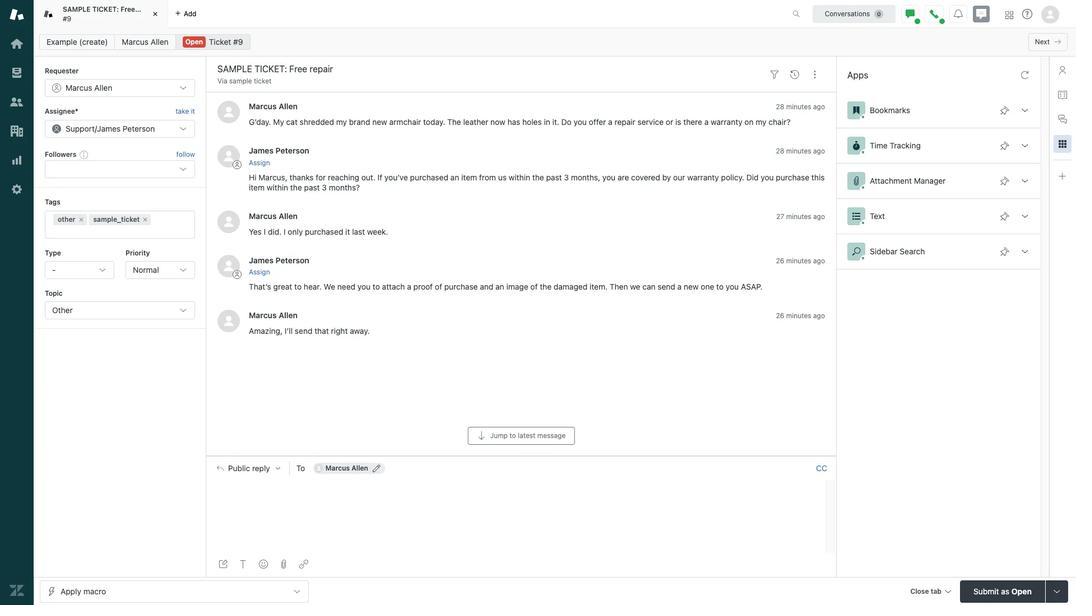 Task type: locate. For each thing, give the bounding box(es) containing it.
0 horizontal spatial send
[[295, 326, 313, 336]]

0 vertical spatial repair
[[137, 5, 156, 14]]

#9 inside sample ticket: free repair #9
[[63, 14, 71, 23]]

0 vertical spatial 28 minutes ago text field
[[776, 103, 825, 111]]

28 minutes ago up this
[[776, 147, 825, 156]]

my left brand
[[336, 117, 347, 127]]

0 horizontal spatial item
[[249, 183, 265, 192]]

to inside jump to latest message button
[[510, 431, 516, 440]]

0 vertical spatial within
[[509, 173, 530, 182]]

you've
[[385, 173, 408, 182]]

conversations
[[825, 9, 870, 18]]

2 minutes from the top
[[786, 147, 812, 156]]

0 vertical spatial assign button
[[249, 158, 270, 168]]

26 minutes ago text field
[[776, 257, 825, 265], [776, 312, 825, 320]]

1 horizontal spatial of
[[531, 282, 538, 292]]

get started image
[[10, 36, 24, 51]]

marcus allen inside secondary element
[[122, 37, 169, 47]]

item.
[[590, 282, 608, 292]]

1 vertical spatial 28 minutes ago text field
[[776, 147, 825, 156]]

james
[[97, 124, 121, 133], [249, 146, 274, 156], [249, 255, 274, 265]]

0 vertical spatial past
[[546, 173, 562, 182]]

reaching
[[328, 173, 359, 182]]

you left are
[[603, 173, 616, 182]]

time tracking button
[[836, 128, 1041, 163]]

jump to latest message button
[[468, 427, 575, 445]]

2 26 from the top
[[776, 312, 785, 320]]

28 minutes ago text field up this
[[776, 147, 825, 156]]

sidebar
[[870, 247, 898, 256]]

0 horizontal spatial open
[[185, 38, 203, 46]]

normal
[[133, 265, 159, 275]]

#9 right ticket
[[233, 37, 243, 47]]

allen inside secondary element
[[151, 37, 169, 47]]

topic
[[45, 289, 63, 298]]

my
[[336, 117, 347, 127], [756, 117, 767, 127]]

james peterson assign up great
[[249, 255, 309, 276]]

you left asap.
[[726, 282, 739, 292]]

you right do on the top
[[574, 117, 587, 127]]

1 vertical spatial an
[[496, 282, 504, 292]]

0 vertical spatial 26 minutes ago
[[776, 257, 825, 265]]

1 my from the left
[[336, 117, 347, 127]]

1 vertical spatial james peterson link
[[249, 255, 309, 265]]

5 minutes from the top
[[786, 312, 812, 320]]

customer context image
[[1059, 66, 1067, 75]]

open right as
[[1012, 587, 1032, 596]]

0 vertical spatial purchase
[[776, 173, 810, 182]]

text
[[870, 211, 885, 221]]

you right did
[[761, 173, 774, 182]]

28 up chair?
[[776, 103, 785, 111]]

other
[[58, 215, 75, 223]]

28 minutes ago for second 28 minutes ago text box from the bottom
[[776, 103, 825, 111]]

search
[[900, 247, 925, 256]]

1 horizontal spatial 3
[[564, 173, 569, 182]]

warranty left on at the top right of page
[[711, 117, 743, 127]]

2 26 minutes ago text field from the top
[[776, 312, 825, 320]]

1 vertical spatial 26 minutes ago text field
[[776, 312, 825, 320]]

4 ago from the top
[[813, 257, 825, 265]]

purchase left and
[[444, 282, 478, 292]]

0 vertical spatial james peterson assign
[[249, 146, 309, 167]]

amazing, i'll send that right away.
[[249, 326, 370, 336]]

james peterson assign for marcus,
[[249, 146, 309, 167]]

displays possible ticket submission types image
[[1053, 587, 1062, 596]]

1 vertical spatial 28
[[776, 147, 785, 156]]

0 horizontal spatial #9
[[63, 14, 71, 23]]

or
[[666, 117, 673, 127]]

1 vertical spatial #9
[[233, 37, 243, 47]]

1 horizontal spatial my
[[756, 117, 767, 127]]

a right offer
[[608, 117, 613, 127]]

marcus up "amazing,"
[[249, 311, 277, 320]]

assign for that's
[[249, 268, 270, 276]]

avatar image for yes
[[218, 211, 240, 233]]

ticket
[[254, 77, 272, 85]]

warranty
[[711, 117, 743, 127], [688, 173, 719, 182]]

button displays agent's chat status as online. image
[[906, 9, 915, 18]]

james peterson link for marcus,
[[249, 146, 309, 156]]

marcus allen down close icon
[[122, 37, 169, 47]]

one
[[701, 282, 714, 292]]

it
[[191, 107, 195, 116], [345, 227, 350, 236]]

1 28 minutes ago text field from the top
[[776, 103, 825, 111]]

3 left months,
[[564, 173, 569, 182]]

0 vertical spatial 26 minutes ago text field
[[776, 257, 825, 265]]

item down hi
[[249, 183, 265, 192]]

0 horizontal spatial repair
[[137, 5, 156, 14]]

#9 down sample
[[63, 14, 71, 23]]

new
[[372, 117, 387, 127], [684, 282, 699, 292]]

marcus allen link up the my
[[249, 102, 298, 111]]

repair
[[137, 5, 156, 14], [615, 117, 636, 127]]

peterson right /
[[123, 124, 155, 133]]

zendesk products image
[[1006, 11, 1014, 19]]

via
[[218, 77, 227, 85]]

as
[[1002, 587, 1010, 596]]

#9 inside secondary element
[[233, 37, 243, 47]]

shredded
[[300, 117, 334, 127]]

to right jump
[[510, 431, 516, 440]]

an left from
[[451, 173, 459, 182]]

new left one
[[684, 282, 699, 292]]

my right on at the top right of page
[[756, 117, 767, 127]]

the left damaged
[[540, 282, 552, 292]]

purchased right 'you've'
[[410, 173, 448, 182]]

close tab
[[911, 587, 942, 596]]

you
[[574, 117, 587, 127], [603, 173, 616, 182], [761, 173, 774, 182], [358, 282, 371, 292], [726, 282, 739, 292]]

the
[[447, 117, 461, 127]]

past left months,
[[546, 173, 562, 182]]

take it button
[[176, 106, 195, 118]]

3 minutes from the top
[[786, 212, 812, 221]]

28
[[776, 103, 785, 111], [776, 147, 785, 156]]

1 26 minutes ago text field from the top
[[776, 257, 825, 265]]

i right the did.
[[284, 227, 286, 236]]

a right there
[[705, 117, 709, 127]]

it right take
[[191, 107, 195, 116]]

0 vertical spatial item
[[461, 173, 477, 182]]

2 28 minutes ago from the top
[[776, 147, 825, 156]]

1 vertical spatial 26
[[776, 312, 785, 320]]

1 28 minutes ago from the top
[[776, 103, 825, 111]]

0 vertical spatial peterson
[[123, 124, 155, 133]]

repair left service
[[615, 117, 636, 127]]

an inside "hi marcus, thanks for reaching out. if you've purchased an item from us within the past 3 months, you are covered by our warranty policy. did you purchase this item within the past 3 months?"
[[451, 173, 459, 182]]

customers image
[[10, 95, 24, 109]]

close
[[911, 587, 929, 596]]

2 vertical spatial peterson
[[276, 255, 309, 265]]

1 vertical spatial warranty
[[688, 173, 719, 182]]

1 horizontal spatial repair
[[615, 117, 636, 127]]

james right support
[[97, 124, 121, 133]]

1 assign from the top
[[249, 158, 270, 167]]

james peterson link for great
[[249, 255, 309, 265]]

1 vertical spatial new
[[684, 282, 699, 292]]

marcus allen
[[122, 37, 169, 47], [66, 83, 112, 93], [249, 102, 298, 111], [249, 211, 298, 221], [249, 311, 298, 320], [326, 464, 368, 472]]

the right us
[[533, 173, 544, 182]]

tab
[[34, 0, 168, 28]]

submit
[[974, 587, 999, 596]]

5 avatar image from the top
[[218, 310, 240, 332]]

james peterson assign for great
[[249, 255, 309, 276]]

peterson up great
[[276, 255, 309, 265]]

take
[[176, 107, 189, 116]]

send right i'll
[[295, 326, 313, 336]]

0 horizontal spatial it
[[191, 107, 195, 116]]

it left last
[[345, 227, 350, 236]]

i
[[264, 227, 266, 236], [284, 227, 286, 236]]

2 avatar image from the top
[[218, 145, 240, 168]]

1 26 from the top
[[776, 257, 785, 265]]

need
[[337, 282, 355, 292]]

0 vertical spatial assign
[[249, 158, 270, 167]]

minutes for yes i did. i only purchased it last week.
[[786, 212, 812, 221]]

1 horizontal spatial i
[[284, 227, 286, 236]]

assignee* element
[[45, 120, 195, 138]]

1 horizontal spatial purchased
[[410, 173, 448, 182]]

2 james peterson assign from the top
[[249, 255, 309, 276]]

edit user image
[[373, 465, 381, 472]]

assign
[[249, 158, 270, 167], [249, 268, 270, 276]]

0 horizontal spatial an
[[451, 173, 459, 182]]

2 ago from the top
[[813, 147, 825, 156]]

marcus allen right marcus.allen@example.com image
[[326, 464, 368, 472]]

1 james peterson link from the top
[[249, 146, 309, 156]]

1 vertical spatial it
[[345, 227, 350, 236]]

0 vertical spatial 28 minutes ago
[[776, 103, 825, 111]]

1 vertical spatial repair
[[615, 117, 636, 127]]

message
[[538, 431, 566, 440]]

1 vertical spatial 3
[[322, 183, 327, 192]]

example (create)
[[47, 37, 108, 47]]

28 minutes ago text field up chair?
[[776, 103, 825, 111]]

marcus allen link up "amazing,"
[[249, 311, 298, 320]]

0 vertical spatial #9
[[63, 14, 71, 23]]

draft mode image
[[219, 560, 228, 569]]

out.
[[361, 173, 376, 182]]

my
[[273, 117, 284, 127]]

of right proof
[[435, 282, 442, 292]]

james peterson link up great
[[249, 255, 309, 265]]

3 down for
[[322, 183, 327, 192]]

the down thanks
[[290, 183, 302, 192]]

avatar image for amazing,
[[218, 310, 240, 332]]

zendesk image
[[10, 584, 24, 598]]

followers element
[[45, 160, 195, 178]]

filter image
[[770, 70, 779, 79]]

1 vertical spatial item
[[249, 183, 265, 192]]

2 of from the left
[[531, 282, 538, 292]]

if
[[378, 173, 382, 182]]

assign up the that's
[[249, 268, 270, 276]]

on
[[745, 117, 754, 127]]

example
[[47, 37, 77, 47]]

sample
[[63, 5, 91, 14]]

0 horizontal spatial purchase
[[444, 282, 478, 292]]

james up the that's
[[249, 255, 274, 265]]

today.
[[423, 117, 445, 127]]

allen down close icon
[[151, 37, 169, 47]]

0 horizontal spatial my
[[336, 117, 347, 127]]

ticket actions image
[[811, 70, 820, 79]]

requester element
[[45, 79, 195, 97]]

assign up hi
[[249, 158, 270, 167]]

yes i did. i only purchased it last week.
[[249, 227, 388, 236]]

2 vertical spatial the
[[540, 282, 552, 292]]

within right us
[[509, 173, 530, 182]]

james up hi
[[249, 146, 274, 156]]

assign for hi
[[249, 158, 270, 167]]

0 vertical spatial an
[[451, 173, 459, 182]]

text button
[[836, 199, 1041, 234]]

past down for
[[304, 183, 320, 192]]

has
[[508, 117, 520, 127]]

0 horizontal spatial of
[[435, 282, 442, 292]]

bookmarks
[[870, 105, 910, 115]]

allen up cat
[[279, 102, 298, 111]]

0 horizontal spatial purchased
[[305, 227, 343, 236]]

covered
[[631, 173, 660, 182]]

2 assign button from the top
[[249, 267, 270, 278]]

the
[[533, 173, 544, 182], [290, 183, 302, 192], [540, 282, 552, 292]]

1 vertical spatial past
[[304, 183, 320, 192]]

ago
[[813, 103, 825, 111], [813, 147, 825, 156], [813, 212, 825, 221], [813, 257, 825, 265], [813, 312, 825, 320]]

events image
[[791, 70, 799, 79]]

of right image
[[531, 282, 538, 292]]

1 james peterson assign from the top
[[249, 146, 309, 167]]

close tab button
[[906, 581, 956, 605]]

1 vertical spatial 28 minutes ago
[[776, 147, 825, 156]]

0 vertical spatial 26
[[776, 257, 785, 265]]

1 horizontal spatial within
[[509, 173, 530, 182]]

purchase left this
[[776, 173, 810, 182]]

leather
[[463, 117, 489, 127]]

repair right 'free'
[[137, 5, 156, 14]]

3 avatar image from the top
[[218, 211, 240, 233]]

peterson for hi
[[276, 146, 309, 156]]

2 my from the left
[[756, 117, 767, 127]]

open left ticket
[[185, 38, 203, 46]]

0 vertical spatial send
[[658, 282, 676, 292]]

1 horizontal spatial new
[[684, 282, 699, 292]]

marcus allen link inside secondary element
[[115, 34, 176, 50]]

purchased right only
[[305, 227, 343, 236]]

1 vertical spatial open
[[1012, 587, 1032, 596]]

marcus allen link down close icon
[[115, 34, 176, 50]]

0 vertical spatial 28
[[776, 103, 785, 111]]

/
[[95, 124, 97, 133]]

1 vertical spatial 26 minutes ago
[[776, 312, 825, 320]]

minutes
[[786, 103, 812, 111], [786, 147, 812, 156], [786, 212, 812, 221], [786, 257, 812, 265], [786, 312, 812, 320]]

new right brand
[[372, 117, 387, 127]]

marcus down requester
[[66, 83, 92, 93]]

0 vertical spatial new
[[372, 117, 387, 127]]

1 horizontal spatial item
[[461, 173, 477, 182]]

1 horizontal spatial purchase
[[776, 173, 810, 182]]

0 vertical spatial purchased
[[410, 173, 448, 182]]

peterson for that's
[[276, 255, 309, 265]]

for
[[316, 173, 326, 182]]

marcus right marcus.allen@example.com image
[[326, 464, 350, 472]]

tabs tab list
[[34, 0, 781, 28]]

1 vertical spatial james peterson assign
[[249, 255, 309, 276]]

#9
[[63, 14, 71, 23], [233, 37, 243, 47]]

hi marcus, thanks for reaching out. if you've purchased an item from us within the past 3 months, you are covered by our warranty policy. did you purchase this item within the past 3 months?
[[249, 173, 827, 192]]

peterson inside "assignee*" element
[[123, 124, 155, 133]]

0 vertical spatial open
[[185, 38, 203, 46]]

james peterson assign up marcus,
[[249, 146, 309, 167]]

peterson up thanks
[[276, 146, 309, 156]]

cc button
[[816, 463, 828, 474]]

1 avatar image from the top
[[218, 101, 240, 124]]

a left one
[[678, 282, 682, 292]]

within down marcus,
[[267, 183, 288, 192]]

2 james peterson link from the top
[[249, 255, 309, 265]]

2 assign from the top
[[249, 268, 270, 276]]

0 horizontal spatial 3
[[322, 183, 327, 192]]

1 of from the left
[[435, 282, 442, 292]]

assign button up the that's
[[249, 267, 270, 278]]

1 vertical spatial within
[[267, 183, 288, 192]]

marcus allen link up the did.
[[249, 211, 298, 221]]

allen up support / james peterson
[[94, 83, 112, 93]]

follow
[[176, 150, 195, 159]]

marcus
[[122, 37, 149, 47], [66, 83, 92, 93], [249, 102, 277, 111], [249, 211, 277, 221], [249, 311, 277, 320], [326, 464, 350, 472]]

format text image
[[239, 560, 248, 569]]

0 vertical spatial james peterson link
[[249, 146, 309, 156]]

an right and
[[496, 282, 504, 292]]

1 vertical spatial assign
[[249, 268, 270, 276]]

1 vertical spatial assign button
[[249, 267, 270, 278]]

send right can
[[658, 282, 676, 292]]

minutes for hi marcus, thanks for reaching out. if you've purchased an item from us within the past 3 months, you are covered by our warranty policy. did you purchase this item within the past 3 months?
[[786, 147, 812, 156]]

5 ago from the top
[[813, 312, 825, 320]]

2 vertical spatial james
[[249, 255, 274, 265]]

4 minutes from the top
[[786, 257, 812, 265]]

james peterson link up marcus,
[[249, 146, 309, 156]]

avatar image
[[218, 101, 240, 124], [218, 145, 240, 168], [218, 211, 240, 233], [218, 255, 240, 277], [218, 310, 240, 332]]

1 assign button from the top
[[249, 158, 270, 168]]

add button
[[168, 0, 203, 27]]

1 vertical spatial james
[[249, 146, 274, 156]]

purchased inside "hi marcus, thanks for reaching out. if you've purchased an item from us within the past 3 months, you are covered by our warranty policy. did you purchase this item within the past 3 months?"
[[410, 173, 448, 182]]

assign button for hi
[[249, 158, 270, 168]]

an
[[451, 173, 459, 182], [496, 282, 504, 292]]

1 horizontal spatial #9
[[233, 37, 243, 47]]

secondary element
[[34, 31, 1076, 53]]

of
[[435, 282, 442, 292], [531, 282, 538, 292]]

james for hi
[[249, 146, 274, 156]]

warranty right our
[[688, 173, 719, 182]]

marcus allen down requester
[[66, 83, 112, 93]]

28 minutes ago text field
[[776, 103, 825, 111], [776, 147, 825, 156]]

1 horizontal spatial it
[[345, 227, 350, 236]]

3 ago from the top
[[813, 212, 825, 221]]

apps
[[848, 70, 869, 80]]

item left from
[[461, 173, 477, 182]]

1 vertical spatial peterson
[[276, 146, 309, 156]]

info on adding followers image
[[80, 150, 89, 159]]

thanks
[[290, 173, 314, 182]]

proof
[[414, 282, 433, 292]]

marcus allen up "amazing,"
[[249, 311, 298, 320]]

0 vertical spatial it
[[191, 107, 195, 116]]

28 down chair?
[[776, 147, 785, 156]]

28 minutes ago up chair?
[[776, 103, 825, 111]]

0 vertical spatial james
[[97, 124, 121, 133]]

us
[[498, 173, 507, 182]]

0 horizontal spatial i
[[264, 227, 266, 236]]

via sample ticket
[[218, 77, 272, 85]]

marcus down 'free'
[[122, 37, 149, 47]]

i right yes
[[264, 227, 266, 236]]

assign button up hi
[[249, 158, 270, 168]]

marcus allen up the did.
[[249, 211, 298, 221]]



Task type: describe. For each thing, give the bounding box(es) containing it.
jump
[[490, 431, 508, 440]]

yes
[[249, 227, 262, 236]]

public reply
[[228, 464, 270, 473]]

tab containing sample ticket: free repair
[[34, 0, 168, 28]]

example (create) button
[[39, 34, 115, 50]]

remove image
[[142, 216, 149, 223]]

add
[[184, 9, 197, 18]]

repair inside sample ticket: free repair #9
[[137, 5, 156, 14]]

james inside "assignee*" element
[[97, 124, 121, 133]]

reporting image
[[10, 153, 24, 168]]

0 vertical spatial warranty
[[711, 117, 743, 127]]

damaged
[[554, 282, 588, 292]]

you right need
[[358, 282, 371, 292]]

tab
[[931, 587, 942, 596]]

hide composer image
[[517, 452, 526, 461]]

this
[[812, 173, 825, 182]]

is
[[676, 117, 681, 127]]

1 28 from the top
[[776, 103, 785, 111]]

and
[[480, 282, 494, 292]]

only
[[288, 227, 303, 236]]

0 vertical spatial 3
[[564, 173, 569, 182]]

add link (cmd k) image
[[299, 560, 308, 569]]

it inside conversationlabel log
[[345, 227, 350, 236]]

cat
[[286, 117, 298, 127]]

g'day.
[[249, 117, 271, 127]]

time
[[870, 141, 888, 150]]

our
[[673, 173, 685, 182]]

offer
[[589, 117, 606, 127]]

asap.
[[741, 282, 763, 292]]

by
[[663, 173, 671, 182]]

submit as open
[[974, 587, 1032, 596]]

we
[[630, 282, 641, 292]]

great
[[273, 282, 292, 292]]

to left 'attach'
[[373, 282, 380, 292]]

to right one
[[717, 282, 724, 292]]

1 vertical spatial the
[[290, 183, 302, 192]]

zendesk chat image
[[973, 6, 990, 22]]

last
[[352, 227, 365, 236]]

that
[[315, 326, 329, 336]]

time tracking
[[870, 141, 921, 150]]

marcus allen link for amazing,
[[249, 311, 298, 320]]

it inside button
[[191, 107, 195, 116]]

marcus up g'day.
[[249, 102, 277, 111]]

attach
[[382, 282, 405, 292]]

type
[[45, 249, 61, 257]]

26 for second 26 minutes ago text field
[[776, 312, 785, 320]]

there
[[684, 117, 702, 127]]

knowledge image
[[1059, 90, 1067, 99]]

to left hear. on the left top of page
[[294, 282, 302, 292]]

reply
[[252, 464, 270, 473]]

normal button
[[126, 261, 195, 279]]

insert emojis image
[[259, 560, 268, 569]]

26 for 1st 26 minutes ago text field from the top
[[776, 257, 785, 265]]

notifications image
[[954, 9, 963, 18]]

g'day. my cat shredded my brand new armchair today. the leather now has holes in it. do you offer a repair service or is there a warranty on my chair?
[[249, 117, 791, 127]]

other
[[52, 306, 73, 315]]

chair?
[[769, 117, 791, 127]]

2 28 from the top
[[776, 147, 785, 156]]

open inside secondary element
[[185, 38, 203, 46]]

purchase inside "hi marcus, thanks for reaching out. if you've purchased an item from us within the past 3 months, you are covered by our warranty policy. did you purchase this item within the past 3 months?"
[[776, 173, 810, 182]]

tracking
[[890, 141, 921, 150]]

attachment
[[870, 176, 912, 186]]

support / james peterson
[[66, 124, 155, 133]]

did.
[[268, 227, 282, 236]]

tags
[[45, 198, 60, 206]]

1 vertical spatial purchase
[[444, 282, 478, 292]]

then
[[610, 282, 628, 292]]

0 vertical spatial the
[[533, 173, 544, 182]]

1 vertical spatial send
[[295, 326, 313, 336]]

sample_ticket
[[93, 215, 140, 223]]

allen up only
[[279, 211, 298, 221]]

28 minutes ago for 1st 28 minutes ago text box from the bottom
[[776, 147, 825, 156]]

assign button for that's
[[249, 267, 270, 278]]

sample
[[229, 77, 252, 85]]

27 minutes ago text field
[[777, 212, 825, 221]]

do
[[562, 117, 572, 127]]

27
[[777, 212, 785, 221]]

conversations button
[[813, 5, 896, 23]]

right
[[331, 326, 348, 336]]

ticket:
[[92, 5, 119, 14]]

repair inside conversationlabel log
[[615, 117, 636, 127]]

zendesk support image
[[10, 7, 24, 22]]

0 horizontal spatial within
[[267, 183, 288, 192]]

(create)
[[79, 37, 108, 47]]

months,
[[571, 173, 601, 182]]

1 minutes from the top
[[786, 103, 812, 111]]

sidebar search button
[[836, 234, 1041, 269]]

latest
[[518, 431, 536, 440]]

warranty inside "hi marcus, thanks for reaching out. if you've purchased an item from us within the past 3 months, you are covered by our warranty policy. did you purchase this item within the past 3 months?"
[[688, 173, 719, 182]]

public reply button
[[207, 457, 289, 480]]

take it
[[176, 107, 195, 116]]

followers
[[45, 150, 76, 159]]

marcus up yes
[[249, 211, 277, 221]]

are
[[618, 173, 629, 182]]

1 horizontal spatial open
[[1012, 587, 1032, 596]]

marcus inside secondary element
[[122, 37, 149, 47]]

marcus,
[[259, 173, 288, 182]]

1 ago from the top
[[813, 103, 825, 111]]

conversationlabel log
[[206, 92, 836, 456]]

-
[[52, 265, 56, 275]]

a left proof
[[407, 282, 411, 292]]

support
[[66, 124, 95, 133]]

0 horizontal spatial new
[[372, 117, 387, 127]]

marcus inside the requester element
[[66, 83, 92, 93]]

marcus allen link for yes
[[249, 211, 298, 221]]

ticket #9
[[209, 37, 243, 47]]

1 horizontal spatial an
[[496, 282, 504, 292]]

close image
[[150, 8, 161, 20]]

armchair
[[389, 117, 421, 127]]

to
[[296, 463, 305, 473]]

minutes for amazing, i'll send that right away.
[[786, 312, 812, 320]]

holes
[[523, 117, 542, 127]]

add attachment image
[[279, 560, 288, 569]]

1 horizontal spatial past
[[546, 173, 562, 182]]

cc
[[816, 463, 827, 473]]

1 vertical spatial purchased
[[305, 227, 343, 236]]

away.
[[350, 326, 370, 336]]

free
[[121, 5, 135, 14]]

allen left edit user image
[[352, 464, 368, 472]]

apply macro
[[61, 587, 106, 596]]

topic element
[[45, 302, 195, 320]]

that's great to hear. we need you to attach a proof of purchase and an image of the damaged item. then we can send a new one to you asap.
[[249, 282, 763, 292]]

admin image
[[10, 182, 24, 197]]

2 26 minutes ago from the top
[[776, 312, 825, 320]]

2 i from the left
[[284, 227, 286, 236]]

apps image
[[1059, 140, 1067, 149]]

i'll
[[285, 326, 293, 336]]

it.
[[553, 117, 559, 127]]

james for that's
[[249, 255, 274, 265]]

ago for hi marcus, thanks for reaching out. if you've purchased an item from us within the past 3 months, you are covered by our warranty policy. did you purchase this item within the past 3 months?
[[813, 147, 825, 156]]

ago for amazing, i'll send that right away.
[[813, 312, 825, 320]]

marcus allen up the my
[[249, 102, 298, 111]]

bookmarks button
[[836, 93, 1041, 128]]

get help image
[[1023, 9, 1033, 19]]

we
[[324, 282, 335, 292]]

macro
[[83, 587, 106, 596]]

public
[[228, 464, 250, 473]]

hear.
[[304, 282, 322, 292]]

priority
[[126, 249, 150, 257]]

now
[[491, 117, 506, 127]]

avatar image for g'day.
[[218, 101, 240, 124]]

0 horizontal spatial past
[[304, 183, 320, 192]]

views image
[[10, 66, 24, 80]]

image
[[507, 282, 528, 292]]

1 i from the left
[[264, 227, 266, 236]]

marcus allen inside the requester element
[[66, 83, 112, 93]]

1 26 minutes ago from the top
[[776, 257, 825, 265]]

attachment manager
[[870, 176, 946, 186]]

policy.
[[721, 173, 745, 182]]

that's
[[249, 282, 271, 292]]

week.
[[367, 227, 388, 236]]

ago for yes i did. i only purchased it last week.
[[813, 212, 825, 221]]

4 avatar image from the top
[[218, 255, 240, 277]]

1 horizontal spatial send
[[658, 282, 676, 292]]

can
[[643, 282, 656, 292]]

organizations image
[[10, 124, 24, 138]]

remove image
[[78, 216, 84, 223]]

apply
[[61, 587, 81, 596]]

marcus allen link for g'day.
[[249, 102, 298, 111]]

main element
[[0, 0, 34, 606]]

allen inside the requester element
[[94, 83, 112, 93]]

marcus.allen@example.com image
[[314, 464, 323, 473]]

Subject field
[[215, 62, 762, 76]]

follow button
[[176, 150, 195, 160]]

sidebar search
[[870, 247, 925, 256]]

allen up i'll
[[279, 311, 298, 320]]

2 28 minutes ago text field from the top
[[776, 147, 825, 156]]



